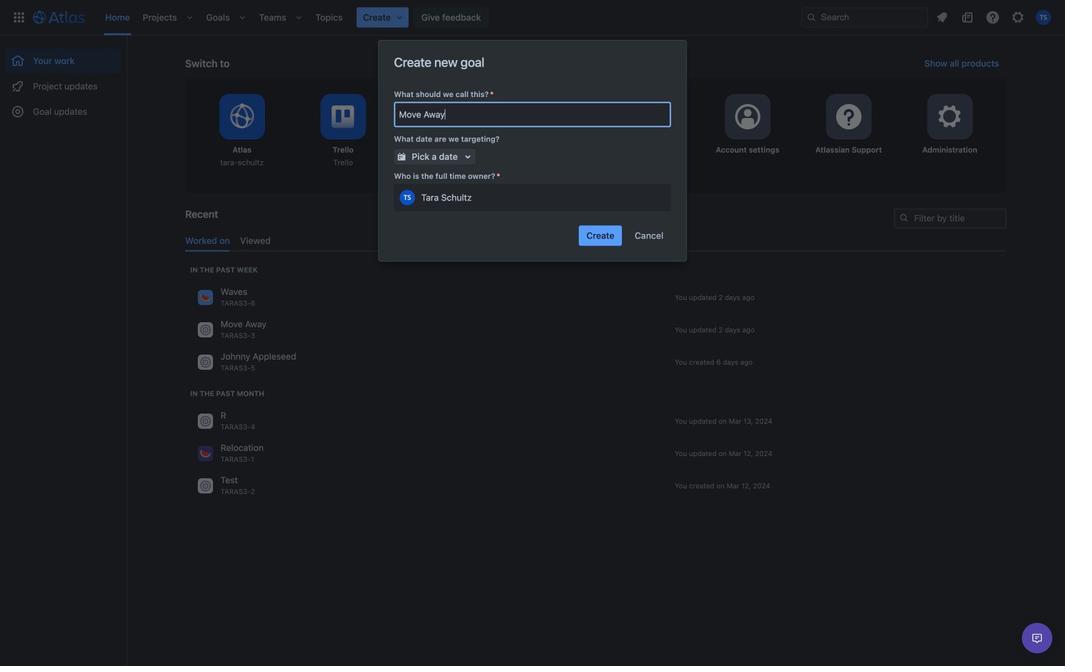Task type: locate. For each thing, give the bounding box(es) containing it.
2 settings image from the left
[[834, 102, 864, 132]]

heading for 4th townsquare image from the bottom of the page
[[190, 265, 258, 275]]

townsquare image
[[198, 355, 213, 370], [198, 414, 213, 429], [198, 446, 213, 461], [198, 478, 213, 493]]

top element
[[8, 0, 802, 35]]

None search field
[[802, 7, 929, 28]]

group
[[5, 36, 122, 128]]

Search field
[[802, 7, 929, 28]]

1 vertical spatial heading
[[190, 388, 264, 399]]

0 horizontal spatial settings image
[[733, 102, 763, 132]]

1 settings image from the left
[[733, 102, 763, 132]]

heading
[[190, 265, 258, 275], [190, 388, 264, 399]]

tab list
[[180, 230, 1012, 251]]

townsquare image
[[198, 290, 213, 305], [198, 322, 213, 337]]

1 townsquare image from the top
[[198, 355, 213, 370]]

1 vertical spatial townsquare image
[[198, 322, 213, 337]]

4 townsquare image from the top
[[198, 478, 213, 493]]

0 vertical spatial heading
[[190, 265, 258, 275]]

banner
[[0, 0, 1066, 36]]

open intercom messenger image
[[1030, 631, 1045, 646]]

settings image
[[733, 102, 763, 132], [834, 102, 864, 132]]

heading for fourth townsquare image
[[190, 388, 264, 399]]

None field
[[396, 103, 670, 126]]

2 heading from the top
[[190, 388, 264, 399]]

1 horizontal spatial settings image
[[834, 102, 864, 132]]

settings image
[[935, 102, 966, 132]]

0 vertical spatial townsquare image
[[198, 290, 213, 305]]

help image
[[986, 10, 1001, 25]]

1 heading from the top
[[190, 265, 258, 275]]



Task type: describe. For each thing, give the bounding box(es) containing it.
search image
[[900, 213, 910, 223]]

search image
[[807, 12, 817, 23]]

Filter by title field
[[896, 210, 1006, 227]]

3 townsquare image from the top
[[198, 446, 213, 461]]

1 townsquare image from the top
[[198, 290, 213, 305]]

2 townsquare image from the top
[[198, 322, 213, 337]]

2 townsquare image from the top
[[198, 414, 213, 429]]



Task type: vqa. For each thing, say whether or not it's contained in the screenshot.
the Notifications image
no



